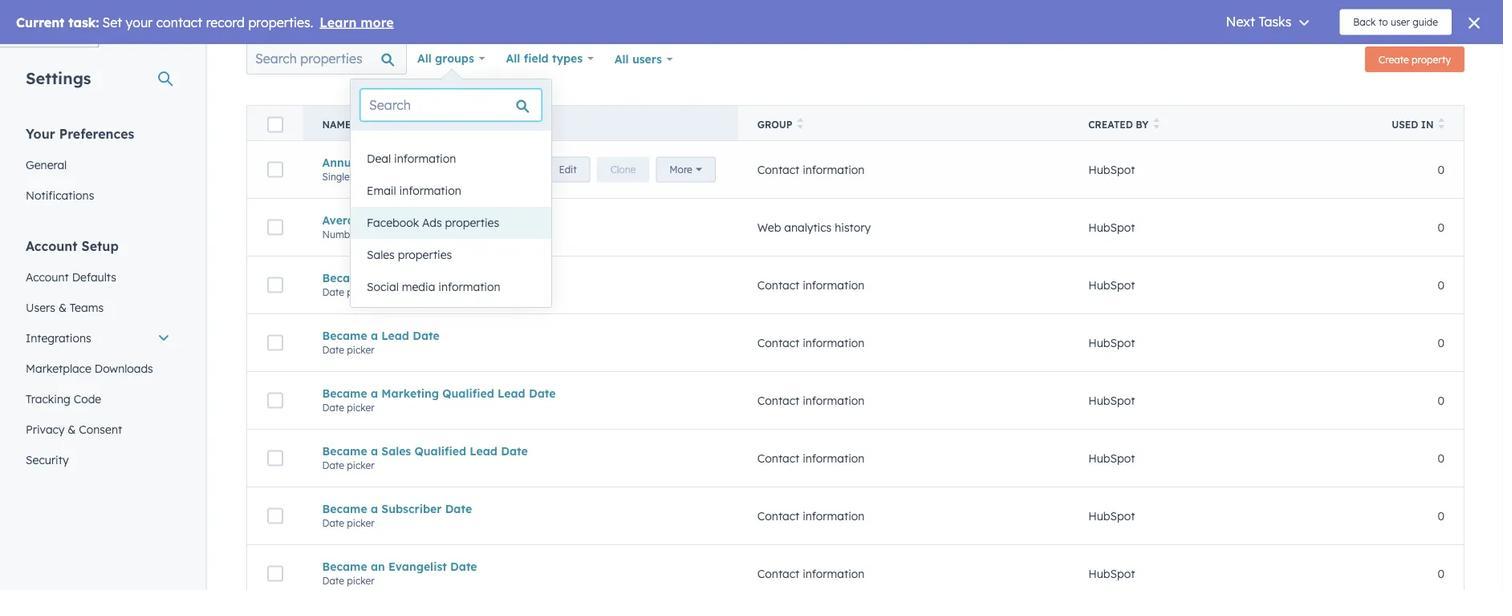 Task type: locate. For each thing, give the bounding box(es) containing it.
search search field down all groups dropdown button
[[361, 89, 542, 121]]

3 contact from the top
[[758, 336, 800, 350]]

press to sort. image
[[798, 118, 804, 129], [1154, 118, 1160, 129]]

picker down social
[[347, 344, 375, 356]]

became a sales qualified lead date date picker
[[322, 445, 528, 472]]

contact for became a subscriber date
[[758, 510, 800, 524]]

press to sort. element right the in
[[1439, 118, 1445, 132]]

security link
[[16, 445, 180, 476]]

picker down an
[[347, 576, 375, 588]]

2 a from the top
[[371, 329, 378, 343]]

6 0 from the top
[[1438, 452, 1445, 466]]

hubspot for became a sales qualified lead date
[[1089, 452, 1136, 466]]

7 contact from the top
[[758, 567, 800, 582]]

3 0 from the top
[[1438, 278, 1445, 292]]

0 horizontal spatial all
[[418, 51, 432, 65]]

& right privacy
[[68, 423, 76, 437]]

became inside became a customer date date picker
[[322, 271, 367, 285]]

picker up became a lead date date picker
[[347, 286, 375, 298]]

account for account defaults
[[26, 270, 69, 284]]

qualified inside became a sales qualified lead date date picker
[[415, 445, 467, 459]]

2 horizontal spatial all
[[615, 52, 629, 66]]

average
[[322, 213, 369, 227]]

text
[[372, 171, 390, 183]]

qualified down "became a marketing qualified lead date date picker"
[[415, 445, 467, 459]]

all left groups
[[418, 51, 432, 65]]

contact for became an evangelist date
[[758, 567, 800, 582]]

3 a from the top
[[371, 387, 378, 401]]

1 picker from the top
[[347, 286, 375, 298]]

tracking
[[26, 392, 70, 406]]

5 became from the top
[[322, 502, 367, 516]]

picker up became a subscriber date date picker
[[347, 460, 375, 472]]

press to sort. image inside group button
[[798, 118, 804, 129]]

sales properties
[[367, 248, 452, 262]]

used
[[1393, 119, 1419, 131]]

all inside dropdown button
[[418, 51, 432, 65]]

revenue
[[365, 156, 413, 170]]

3 picker from the top
[[347, 402, 375, 414]]

search search field up name on the top left of the page
[[246, 43, 407, 75]]

0 vertical spatial &
[[59, 301, 67, 315]]

0 horizontal spatial press to sort. image
[[798, 118, 804, 129]]

became inside became a subscriber date date picker
[[322, 502, 367, 516]]

6 hubspot from the top
[[1089, 452, 1136, 466]]

lead down "became a marketing qualified lead date date picker"
[[470, 445, 498, 459]]

1 vertical spatial &
[[68, 423, 76, 437]]

became
[[322, 271, 367, 285], [322, 329, 367, 343], [322, 387, 367, 401], [322, 445, 367, 459], [322, 502, 367, 516], [322, 560, 367, 574]]

subscriber
[[382, 502, 442, 516]]

all left field
[[506, 51, 521, 65]]

5 contact from the top
[[758, 452, 800, 466]]

0
[[1438, 163, 1445, 177], [1438, 221, 1445, 235], [1438, 278, 1445, 292], [1438, 336, 1445, 350], [1438, 394, 1445, 408], [1438, 452, 1445, 466], [1438, 510, 1445, 524], [1438, 567, 1445, 582]]

information inside "button"
[[439, 280, 501, 294]]

2 picker from the top
[[347, 344, 375, 356]]

3 contact information from the top
[[758, 336, 865, 350]]

& right "users"
[[59, 301, 67, 315]]

ads
[[422, 216, 442, 230]]

information inside button
[[394, 152, 456, 166]]

2 hubspot from the top
[[1089, 221, 1136, 235]]

1 hubspot from the top
[[1089, 163, 1136, 177]]

created by button
[[1070, 106, 1369, 141]]

settings
[[26, 68, 91, 88]]

a inside became a lead date date picker
[[371, 329, 378, 343]]

0 for became a marketing qualified lead date
[[1438, 394, 1445, 408]]

qualified for sales
[[415, 445, 467, 459]]

1 horizontal spatial press to sort. image
[[1154, 118, 1160, 129]]

tab panel containing all groups
[[234, 13, 1478, 591]]

lead down the became a lead date button
[[498, 387, 526, 401]]

groups
[[435, 51, 474, 65]]

security
[[26, 453, 69, 467]]

contact information
[[758, 163, 865, 177], [758, 278, 865, 292], [758, 336, 865, 350], [758, 394, 865, 408], [758, 452, 865, 466], [758, 510, 865, 524], [758, 567, 865, 582]]

3 press to sort. element from the left
[[1439, 118, 1445, 132]]

5 picker from the top
[[347, 518, 375, 530]]

press to sort. image for group
[[798, 118, 804, 129]]

contact for became a sales qualified lead date
[[758, 452, 800, 466]]

1 contact information from the top
[[758, 163, 865, 177]]

3 hubspot from the top
[[1089, 278, 1136, 292]]

& for users
[[59, 301, 67, 315]]

account setup
[[26, 238, 119, 254]]

3 became from the top
[[322, 387, 367, 401]]

1 press to sort. image from the left
[[798, 118, 804, 129]]

2 0 from the top
[[1438, 221, 1445, 235]]

5 a from the top
[[371, 502, 378, 516]]

became a sales qualified lead date button
[[322, 445, 719, 459]]

7 hubspot from the top
[[1089, 510, 1136, 524]]

facebook ads properties
[[367, 216, 500, 230]]

date
[[439, 271, 466, 285], [322, 286, 344, 298], [413, 329, 440, 343], [322, 344, 344, 356], [529, 387, 556, 401], [322, 402, 344, 414], [501, 445, 528, 459], [322, 460, 344, 472], [445, 502, 472, 516], [322, 518, 344, 530], [451, 560, 477, 574], [322, 576, 344, 588]]

marketplace downloads
[[26, 362, 153, 376]]

tab list
[[234, 0, 619, 14]]

picker inside "became a marketing qualified lead date date picker"
[[347, 402, 375, 414]]

8 hubspot from the top
[[1089, 567, 1136, 582]]

contact information for became a marketing qualified lead date
[[758, 394, 865, 408]]

lead inside "became a marketing qualified lead date date picker"
[[498, 387, 526, 401]]

information inside button
[[429, 120, 491, 134]]

became for became a sales qualified lead date
[[322, 445, 367, 459]]

press to sort. image right 'by'
[[1154, 118, 1160, 129]]

tab panel
[[234, 13, 1478, 591]]

press to sort. element inside group button
[[798, 118, 804, 132]]

became for became a subscriber date
[[322, 502, 367, 516]]

all left users
[[615, 52, 629, 66]]

5 0 from the top
[[1438, 394, 1445, 408]]

became a marketing qualified lead date button
[[322, 387, 719, 401]]

a down social
[[371, 329, 378, 343]]

in
[[1422, 119, 1434, 131]]

became inside became a sales qualified lead date date picker
[[322, 445, 367, 459]]

0 vertical spatial qualified
[[443, 387, 494, 401]]

a left subscriber
[[371, 502, 378, 516]]

dashboard
[[26, 24, 89, 38]]

media
[[402, 280, 435, 294]]

list box containing conversion information
[[351, 111, 552, 336]]

contact for became a customer date
[[758, 278, 800, 292]]

8 0 from the top
[[1438, 567, 1445, 582]]

0 for became a subscriber date
[[1438, 510, 1445, 524]]

contact
[[758, 163, 800, 177], [758, 278, 800, 292], [758, 336, 800, 350], [758, 394, 800, 408], [758, 452, 800, 466], [758, 510, 800, 524], [758, 567, 800, 582]]

social media information
[[367, 280, 501, 294]]

1 vertical spatial lead
[[498, 387, 526, 401]]

a
[[371, 271, 378, 285], [371, 329, 378, 343], [371, 387, 378, 401], [371, 445, 378, 459], [371, 502, 378, 516]]

Search search field
[[246, 43, 407, 75], [361, 89, 542, 121]]

2 press to sort. element from the left
[[1154, 118, 1160, 132]]

1 horizontal spatial lead
[[470, 445, 498, 459]]

list box
[[351, 111, 552, 336]]

became a lead date button
[[322, 329, 719, 343]]

became inside became a lead date date picker
[[322, 329, 367, 343]]

contact information for became a customer date
[[758, 278, 865, 292]]

4 0 from the top
[[1438, 336, 1445, 350]]

line
[[354, 171, 369, 183]]

annual revenue single-line text
[[322, 156, 413, 183]]

all
[[418, 51, 432, 65], [506, 51, 521, 65], [615, 52, 629, 66]]

2 horizontal spatial press to sort. element
[[1439, 118, 1445, 132]]

6 contact from the top
[[758, 510, 800, 524]]

press to sort. element inside "used in" button
[[1439, 118, 1445, 132]]

4 contact information from the top
[[758, 394, 865, 408]]

2 horizontal spatial lead
[[498, 387, 526, 401]]

picker inside became a subscriber date date picker
[[347, 518, 375, 530]]

1 horizontal spatial all
[[506, 51, 521, 65]]

1 press to sort. element from the left
[[798, 118, 804, 132]]

a up became a subscriber date date picker
[[371, 445, 378, 459]]

account up account defaults
[[26, 238, 78, 254]]

2 contact information from the top
[[758, 278, 865, 292]]

1 a from the top
[[371, 271, 378, 285]]

sales down average pageviews number
[[367, 248, 395, 262]]

picker for lead
[[347, 344, 375, 356]]

4 hubspot from the top
[[1089, 336, 1136, 350]]

a inside became a sales qualified lead date date picker
[[371, 445, 378, 459]]

press to sort. element
[[798, 118, 804, 132], [1154, 118, 1160, 132], [1439, 118, 1445, 132]]

a inside became a subscriber date date picker
[[371, 502, 378, 516]]

1 vertical spatial properties
[[398, 248, 452, 262]]

became inside became an evangelist date date picker
[[322, 560, 367, 574]]

0 vertical spatial account
[[26, 238, 78, 254]]

7 contact information from the top
[[758, 567, 865, 582]]

properties down email information button
[[445, 216, 500, 230]]

7 0 from the top
[[1438, 510, 1445, 524]]

0 vertical spatial properties
[[445, 216, 500, 230]]

press to sort. image right group
[[798, 118, 804, 129]]

picker for evangelist
[[347, 576, 375, 588]]

sales down marketing
[[382, 445, 411, 459]]

picker inside became an evangelist date date picker
[[347, 576, 375, 588]]

& for privacy
[[68, 423, 76, 437]]

0 horizontal spatial &
[[59, 301, 67, 315]]

2 contact from the top
[[758, 278, 800, 292]]

hubspot for became a customer date
[[1089, 278, 1136, 292]]

all for all users
[[615, 52, 629, 66]]

press to sort. element right 'by'
[[1154, 118, 1160, 132]]

&
[[59, 301, 67, 315], [68, 423, 76, 437]]

became for became a marketing qualified lead date
[[322, 387, 367, 401]]

2 account from the top
[[26, 270, 69, 284]]

0 horizontal spatial lead
[[382, 329, 409, 343]]

4 contact from the top
[[758, 394, 800, 408]]

facebook ads properties button
[[351, 207, 552, 239]]

0 horizontal spatial press to sort. element
[[798, 118, 804, 132]]

0 vertical spatial search search field
[[246, 43, 407, 75]]

hubspot for became a marketing qualified lead date
[[1089, 394, 1136, 408]]

1 horizontal spatial press to sort. element
[[1154, 118, 1160, 132]]

4 became from the top
[[322, 445, 367, 459]]

picker inside became a customer date date picker
[[347, 286, 375, 298]]

2 became from the top
[[322, 329, 367, 343]]

6 contact information from the top
[[758, 510, 865, 524]]

press to sort. image inside the created by button
[[1154, 118, 1160, 129]]

5 hubspot from the top
[[1089, 394, 1136, 408]]

setup
[[82, 238, 119, 254]]

1 account from the top
[[26, 238, 78, 254]]

lead inside became a sales qualified lead date date picker
[[470, 445, 498, 459]]

field
[[524, 51, 549, 65]]

qualified inside "became a marketing qualified lead date date picker"
[[443, 387, 494, 401]]

0 vertical spatial sales
[[367, 248, 395, 262]]

5 contact information from the top
[[758, 452, 865, 466]]

a inside became a customer date date picker
[[371, 271, 378, 285]]

conversion information button
[[351, 111, 552, 143]]

a left marketing
[[371, 387, 378, 401]]

became inside "became a marketing qualified lead date date picker"
[[322, 387, 367, 401]]

became an evangelist date button
[[322, 560, 719, 574]]

lead down social
[[382, 329, 409, 343]]

lead
[[382, 329, 409, 343], [498, 387, 526, 401], [470, 445, 498, 459]]

properties up "customer"
[[398, 248, 452, 262]]

deal information button
[[351, 143, 552, 175]]

email information
[[367, 184, 461, 198]]

sales
[[367, 248, 395, 262], [382, 445, 411, 459]]

integrations
[[26, 331, 91, 345]]

account up "users"
[[26, 270, 69, 284]]

contact information for became a sales qualified lead date
[[758, 452, 865, 466]]

all users
[[615, 52, 662, 66]]

a for sales
[[371, 445, 378, 459]]

became a lead date date picker
[[322, 329, 440, 356]]

used in button
[[1369, 106, 1465, 141]]

2 press to sort. image from the left
[[1154, 118, 1160, 129]]

used in
[[1393, 119, 1434, 131]]

2 vertical spatial lead
[[470, 445, 498, 459]]

1 contact from the top
[[758, 163, 800, 177]]

general
[[26, 158, 67, 172]]

1 vertical spatial qualified
[[415, 445, 467, 459]]

press to sort. element inside the created by button
[[1154, 118, 1160, 132]]

qualified right marketing
[[443, 387, 494, 401]]

6 became from the top
[[322, 560, 367, 574]]

picker for customer
[[347, 286, 375, 298]]

0 vertical spatial lead
[[382, 329, 409, 343]]

1 vertical spatial sales
[[382, 445, 411, 459]]

information inside button
[[399, 184, 461, 198]]

conversion information
[[367, 120, 491, 134]]

became a customer date button
[[322, 271, 719, 285]]

6 picker from the top
[[347, 576, 375, 588]]

edit button
[[651, 170, 696, 196]]

4 picker from the top
[[347, 460, 375, 472]]

marketplace
[[26, 362, 91, 376]]

a inside "became a marketing qualified lead date date picker"
[[371, 387, 378, 401]]

created by
[[1089, 119, 1149, 131]]

press to sort. element right group
[[798, 118, 804, 132]]

picker down became a lead date date picker
[[347, 402, 375, 414]]

types
[[552, 51, 583, 65]]

picker up an
[[347, 518, 375, 530]]

4 a from the top
[[371, 445, 378, 459]]

became for became an evangelist date
[[322, 560, 367, 574]]

1 vertical spatial account
[[26, 270, 69, 284]]

1 became from the top
[[322, 271, 367, 285]]

became for became a customer date
[[322, 271, 367, 285]]

a left "customer"
[[371, 271, 378, 285]]

1 horizontal spatial &
[[68, 423, 76, 437]]

picker inside became a lead date date picker
[[347, 344, 375, 356]]

hubspot for became a lead date
[[1089, 336, 1136, 350]]

press to sort. element for group
[[798, 118, 804, 132]]

a for marketing
[[371, 387, 378, 401]]



Task type: describe. For each thing, give the bounding box(es) containing it.
conversion
[[367, 120, 426, 134]]

single-
[[322, 171, 354, 183]]

annual
[[322, 156, 362, 170]]

all groups button
[[407, 43, 496, 75]]

tracking code link
[[16, 384, 180, 415]]

sales properties button
[[351, 239, 552, 271]]

became a customer date date picker
[[322, 271, 466, 298]]

account defaults link
[[16, 262, 180, 293]]

evangelist
[[389, 560, 447, 574]]

email
[[367, 184, 396, 198]]

notifications
[[26, 188, 94, 202]]

users
[[26, 301, 55, 315]]

a for lead
[[371, 329, 378, 343]]

social media information button
[[351, 271, 552, 304]]

lead for became a marketing qualified lead date
[[498, 387, 526, 401]]

property
[[1412, 53, 1452, 65]]

teams
[[70, 301, 104, 315]]

contact information for became a subscriber date
[[758, 510, 865, 524]]

by
[[1136, 119, 1149, 131]]

pageviews
[[372, 213, 432, 227]]

qualified for marketing
[[443, 387, 494, 401]]

group
[[758, 119, 793, 131]]

ascending sort. press to sort descending. image
[[356, 118, 362, 129]]

name button
[[303, 106, 739, 141]]

deal
[[367, 152, 391, 166]]

0 for became a sales qualified lead date
[[1438, 452, 1445, 466]]

more button
[[761, 170, 821, 196]]

became a marketing qualified lead date date picker
[[322, 387, 556, 414]]

history
[[835, 221, 871, 235]]

0 for became a lead date
[[1438, 336, 1445, 350]]

edit
[[664, 177, 682, 189]]

sales inside became a sales qualified lead date date picker
[[382, 445, 411, 459]]

general link
[[16, 150, 180, 180]]

all for all field types
[[506, 51, 521, 65]]

hubspot for became an evangelist date
[[1089, 567, 1136, 582]]

web
[[758, 221, 782, 235]]

account for account setup
[[26, 238, 78, 254]]

1 vertical spatial search search field
[[361, 89, 542, 121]]

lead inside became a lead date date picker
[[382, 329, 409, 343]]

picker inside became a sales qualified lead date date picker
[[347, 460, 375, 472]]

hubspot for average pageviews
[[1089, 221, 1136, 235]]

0 for average pageviews
[[1438, 221, 1445, 235]]

picker for subscriber
[[347, 518, 375, 530]]

tracking code
[[26, 392, 101, 406]]

users & teams link
[[16, 293, 180, 323]]

name
[[322, 119, 351, 131]]

privacy
[[26, 423, 65, 437]]

contact information for became an evangelist date
[[758, 567, 865, 582]]

became an evangelist date date picker
[[322, 560, 477, 588]]

integrations button
[[16, 323, 180, 354]]

create property button
[[1366, 47, 1465, 72]]

notifications link
[[16, 180, 180, 211]]

all groups
[[418, 51, 474, 65]]

marketing
[[382, 387, 439, 401]]

deal information
[[367, 152, 456, 166]]

became for became a lead date
[[322, 329, 367, 343]]

0 for became an evangelist date
[[1438, 567, 1445, 582]]

account setup element
[[16, 237, 180, 476]]

group button
[[739, 106, 1070, 141]]

social
[[367, 280, 399, 294]]

clone
[[716, 177, 741, 189]]

customer
[[382, 271, 436, 285]]

web analytics history
[[758, 221, 871, 235]]

annual revenue button
[[322, 156, 719, 170]]

your preferences
[[26, 126, 134, 142]]

code
[[74, 392, 101, 406]]

0 for became a customer date
[[1438, 278, 1445, 292]]

all field types
[[506, 51, 583, 65]]

facebook
[[367, 216, 419, 230]]

contact information for became a lead date
[[758, 336, 865, 350]]

an
[[371, 560, 385, 574]]

users & teams
[[26, 301, 104, 315]]

consent
[[79, 423, 122, 437]]

number
[[322, 229, 359, 241]]

privacy & consent
[[26, 423, 122, 437]]

your
[[26, 126, 55, 142]]

average pageviews button
[[322, 213, 719, 227]]

became a subscriber date date picker
[[322, 502, 472, 530]]

lead for became a sales qualified lead date
[[470, 445, 498, 459]]

your preferences element
[[16, 125, 180, 211]]

privacy & consent link
[[16, 415, 180, 445]]

downloads
[[95, 362, 153, 376]]

press to sort. image
[[1439, 118, 1445, 129]]

users
[[633, 52, 662, 66]]

contact for became a lead date
[[758, 336, 800, 350]]

sales inside button
[[367, 248, 395, 262]]

properties inside button
[[445, 216, 500, 230]]

email information button
[[351, 175, 552, 207]]

all for all groups
[[418, 51, 432, 65]]

average pageviews number
[[322, 213, 432, 241]]

hubspot for became a subscriber date
[[1089, 510, 1136, 524]]

press to sort. element for used in
[[1439, 118, 1445, 132]]

created
[[1089, 119, 1134, 131]]

preferences
[[59, 126, 134, 142]]

a for subscriber
[[371, 502, 378, 516]]

ascending sort. press to sort descending. element
[[356, 118, 362, 132]]

analytics
[[785, 221, 832, 235]]

properties inside button
[[398, 248, 452, 262]]

all users button
[[604, 43, 684, 76]]

press to sort. image for created by
[[1154, 118, 1160, 129]]

create
[[1379, 53, 1410, 65]]

clone button
[[702, 170, 755, 196]]

more
[[775, 177, 798, 189]]

became a subscriber date button
[[322, 502, 719, 516]]

press to sort. element for created by
[[1154, 118, 1160, 132]]

contact for became a marketing qualified lead date
[[758, 394, 800, 408]]

create property
[[1379, 53, 1452, 65]]

account defaults
[[26, 270, 116, 284]]

marketplace downloads link
[[16, 354, 180, 384]]

1 0 from the top
[[1438, 163, 1445, 177]]

a for customer
[[371, 271, 378, 285]]



Task type: vqa. For each thing, say whether or not it's contained in the screenshot.
Expecting to see new Tickets? Try again in a few seconds as the system catches up.
no



